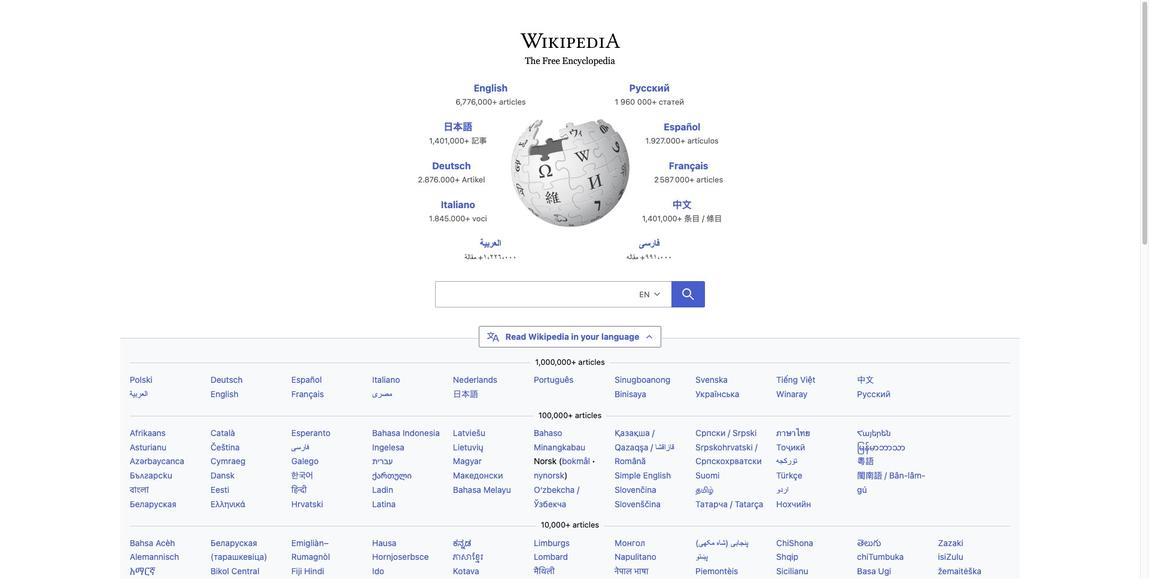Task type: describe. For each thing, give the bounding box(es) containing it.
ಕನ್ನಡ link
[[453, 538, 471, 548]]

hindi
[[304, 567, 324, 577]]

۹۹۱٬۰۰۰+
[[638, 253, 673, 262]]

עברית
[[372, 457, 393, 467]]

ladin link
[[372, 485, 393, 495]]

bokmål link
[[562, 457, 590, 467]]

10,000+
[[541, 521, 571, 530]]

العربية inside top languages element
[[480, 238, 502, 249]]

svenska
[[696, 375, 728, 385]]

azərbaycanca link
[[130, 457, 184, 467]]

latina
[[372, 499, 396, 509]]

日本語 inside 日本語 1,401,000+ 記事
[[444, 122, 473, 132]]

монгол napulitano नेपाल भाषा
[[615, 538, 657, 577]]

bahasa inside latviešu lietuvių magyar македонски bahasa melayu
[[453, 485, 481, 495]]

artículos
[[688, 136, 719, 146]]

nederlands 日本語
[[453, 375, 498, 399]]

chishona link
[[777, 538, 814, 548]]

winaray link
[[777, 389, 808, 399]]

galego link
[[292, 457, 319, 467]]

नेपाल
[[615, 567, 632, 577]]

پښتو
[[696, 552, 708, 562]]

беларуская link
[[130, 499, 176, 509]]

català
[[211, 428, 235, 438]]

беларуская (тарашкевіца) bikol central
[[211, 538, 267, 577]]

ελληνικά
[[211, 499, 245, 509]]

አማርኛ link
[[130, 567, 156, 577]]

english inside deutsch english
[[211, 389, 239, 399]]

emigliàn– rumagnòl fiji hindi
[[292, 538, 330, 577]]

1.845.000+
[[429, 214, 470, 223]]

پنجابی
[[731, 538, 749, 548]]

/ up 'srpskohrvatski'
[[728, 428, 731, 438]]

cymraeg
[[211, 457, 246, 467]]

deutsch for 2.876.000+
[[432, 161, 471, 171]]

read wikipedia in your language button
[[479, 326, 662, 348]]

/ down srpski
[[755, 442, 758, 452]]

polski link
[[130, 375, 153, 385]]

norsk
[[534, 457, 557, 467]]

/ inside 中文 1,401,000+ 条目 / 條目
[[702, 214, 705, 223]]

lietuvių link
[[453, 442, 484, 452]]

magyar link
[[453, 457, 482, 467]]

مقاله
[[627, 253, 638, 262]]

/ right қазақша
[[652, 428, 655, 438]]

1,401,000+ for 日本語
[[429, 136, 469, 146]]

the free encyclopedia
[[525, 56, 615, 66]]

1,401,000+ for 中文
[[643, 214, 683, 223]]

беларуская inside беларуская (тарашкевіца) bikol central
[[211, 538, 257, 548]]

1,000,000+
[[536, 357, 577, 367]]

oʻzbekcha / ўзбекча link
[[534, 485, 580, 509]]

粵語
[[858, 457, 874, 467]]

wikipedia
[[529, 332, 569, 342]]

žemaitėška link
[[938, 567, 982, 577]]

العربية inside polski العربية
[[130, 389, 148, 399]]

italiano link
[[372, 375, 400, 385]]

tiếng việt winaray
[[777, 375, 816, 399]]

català link
[[211, 428, 235, 438]]

ingelesa link
[[372, 442, 405, 452]]

napulitano link
[[615, 552, 657, 562]]

한국어
[[292, 471, 313, 481]]

read
[[506, 332, 527, 342]]

winaray
[[777, 389, 808, 399]]

nederlands link
[[453, 375, 498, 385]]

english inside english 6,776,000+ articles
[[474, 83, 508, 93]]

монгол link
[[615, 538, 646, 548]]

deutsch 2.876.000+ artikel
[[418, 161, 485, 184]]

read wikipedia in your language
[[506, 332, 642, 342]]

bahasa inside 'bahasa indonesia ingelesa עברית ქართული ladin latina'
[[372, 428, 401, 438]]

latina link
[[372, 499, 396, 509]]

hornjoserbsce
[[372, 552, 429, 562]]

ქართული
[[372, 471, 412, 481]]

zazaki link
[[938, 538, 964, 548]]

français inside all languages element
[[292, 389, 324, 399]]

українська link
[[696, 389, 740, 399]]

english inside қазақша / qazaqşa / قازاقشا română simple english slovenčina slovenščina
[[643, 471, 671, 481]]

esperanto
[[292, 428, 331, 438]]

日本語 inside nederlands 日本語
[[453, 389, 478, 399]]

italiano for مصرى
[[372, 375, 400, 385]]

قازاقشا
[[656, 442, 674, 452]]

bahasa melayu link
[[453, 485, 511, 495]]

русский 1 960 000+ статей
[[615, 83, 684, 107]]

shqip
[[777, 552, 799, 562]]

bokmål
[[562, 457, 590, 467]]

नेपाल भाषा link
[[615, 567, 649, 577]]

македонски
[[453, 471, 503, 481]]

svenska українська
[[696, 375, 740, 399]]

eesti link
[[211, 485, 229, 495]]

italiano for 1.845.000+
[[441, 199, 475, 210]]

magyar
[[453, 457, 482, 467]]

nynorsk link
[[534, 471, 565, 481]]

bahsa
[[130, 538, 153, 548]]

dansk
[[211, 471, 235, 481]]

русский inside русский 1 960 000+ статей
[[630, 83, 670, 93]]

татарча
[[696, 499, 728, 509]]

srpskohrvatski / српскохрватски link
[[696, 442, 762, 467]]

piemontèis link
[[696, 567, 739, 577]]

српски / srpski link
[[696, 428, 757, 438]]

artikel
[[462, 175, 485, 184]]

suomi
[[696, 471, 720, 481]]

português link
[[534, 375, 574, 385]]

مکھی)
[[696, 538, 715, 548]]

hrvatski
[[292, 499, 323, 509]]

articles for 10,000+ articles
[[573, 521, 599, 530]]

తెలుగు
[[858, 538, 882, 548]]

bahaso minangkabau norsk bokmål nynorsk oʻzbekcha / ўзбекча
[[534, 428, 590, 509]]

հայերեն မြန်မာဘာသာ 粵語 閩南語 / bân-lâm- gú
[[858, 428, 926, 495]]

esperanto link
[[292, 428, 331, 438]]

বাংলা link
[[130, 485, 149, 495]]



Task type: vqa. For each thing, say whether or not it's contained in the screenshot.


Task type: locate. For each thing, give the bounding box(es) containing it.
esperanto فارسی galego 한국어 हिन्दी hrvatski
[[292, 428, 331, 509]]

0 horizontal spatial english
[[211, 389, 239, 399]]

2 horizontal spatial english
[[643, 471, 671, 481]]

žemaitėška
[[938, 567, 982, 577]]

deutsch inside all languages element
[[211, 375, 243, 385]]

中文 inside 中文 1,401,000+ 条目 / 條目
[[673, 199, 692, 210]]

español up français link
[[292, 375, 322, 385]]

bahasa indonesia link
[[372, 428, 440, 438]]

français up 2 587 000+
[[669, 161, 709, 171]]

español inside español français
[[292, 375, 322, 385]]

1 vertical spatial bahasa
[[453, 485, 481, 495]]

limburgs link
[[534, 538, 570, 548]]

articles
[[500, 97, 526, 107], [697, 175, 723, 184], [579, 357, 605, 367], [575, 411, 602, 420], [573, 521, 599, 530]]

None search field
[[436, 281, 672, 308]]

italiano inside all languages element
[[372, 375, 400, 385]]

0 vertical spatial english
[[474, 83, 508, 93]]

0 horizontal spatial 中文
[[673, 199, 692, 210]]

the
[[525, 56, 540, 66]]

1 vertical spatial deutsch
[[211, 375, 243, 385]]

français
[[669, 161, 709, 171], [292, 389, 324, 399]]

中文 up the "条目"
[[673, 199, 692, 210]]

articles right 100,000+ at the bottom left
[[575, 411, 602, 420]]

italiano up مصرى
[[372, 375, 400, 385]]

română link
[[615, 457, 646, 467]]

فارسی up ۹۹۱٬۰۰۰+
[[640, 238, 660, 249]]

0 horizontal spatial العربية
[[130, 389, 148, 399]]

latviešu link
[[453, 428, 486, 438]]

1,401,000+ left the "条目"
[[643, 214, 683, 223]]

статей
[[659, 97, 684, 107]]

العربية up "١٬٢٢٦٬٠٠٠+"
[[480, 238, 502, 249]]

македонски link
[[453, 471, 503, 481]]

فارسی inside top languages element
[[640, 238, 660, 249]]

oʻzbekcha
[[534, 485, 575, 495]]

1 vertical spatial 中文
[[858, 375, 874, 385]]

українська
[[696, 389, 740, 399]]

0 vertical spatial русский
[[630, 83, 670, 93]]

0 horizontal spatial deutsch
[[211, 375, 243, 385]]

ido
[[372, 567, 384, 577]]

1 vertical spatial русский
[[858, 389, 891, 399]]

/ inside հայերեն မြန်မာဘာသာ 粵語 閩南語 / bân-lâm- gú
[[885, 471, 887, 481]]

русский down the 中文 'link' on the bottom of page
[[858, 389, 891, 399]]

1 vertical spatial italiano
[[372, 375, 400, 385]]

1 horizontal spatial беларуская
[[211, 538, 257, 548]]

беларуская inside afrikaans asturianu azərbaycanca български বাংলা беларуская
[[130, 499, 176, 509]]

ido link
[[372, 567, 384, 577]]

articles right 2 587 000+
[[697, 175, 723, 184]]

ภาษาไทย link
[[777, 428, 811, 438]]

español inside "español 1.927.000+ artículos"
[[664, 122, 701, 132]]

english down deutsch link at the left of page
[[211, 389, 239, 399]]

alemannisch link
[[130, 552, 179, 562]]

limburgs
[[534, 538, 570, 548]]

0 vertical spatial español
[[664, 122, 701, 132]]

беларуская up (тарашкевіца)
[[211, 538, 257, 548]]

0 horizontal spatial italiano
[[372, 375, 400, 385]]

svenska link
[[696, 375, 728, 385]]

中文
[[673, 199, 692, 210], [858, 375, 874, 385]]

bahaso
[[534, 428, 563, 438]]

deutsch for english
[[211, 375, 243, 385]]

فارسی up galego
[[292, 442, 309, 452]]

1,401,000+ inside 日本語 1,401,000+ 記事
[[429, 136, 469, 146]]

indonesia
[[403, 428, 440, 438]]

bahaso minangkabau link
[[534, 428, 586, 452]]

all languages element
[[8, 326, 1133, 580]]

hausa
[[372, 538, 397, 548]]

bahasa down македонски
[[453, 485, 481, 495]]

1 960 000+
[[615, 97, 657, 107]]

(شاہ
[[717, 538, 729, 548]]

日本語 up 記事
[[444, 122, 473, 132]]

中文 link
[[858, 375, 874, 385]]

مصرى link
[[372, 389, 392, 399]]

deutsch up english link
[[211, 375, 243, 385]]

پنجابی (شاہ مکھی) link
[[696, 538, 749, 548]]

articles right 10,000+
[[573, 521, 599, 530]]

0 horizontal spatial беларуская
[[130, 499, 176, 509]]

/ left 條目
[[702, 214, 705, 223]]

italiano up 1.845.000+
[[441, 199, 475, 210]]

0 vertical spatial français
[[669, 161, 709, 171]]

1 vertical spatial беларуская
[[211, 538, 257, 548]]

none search field inside 'en' "search field"
[[436, 281, 672, 308]]

gú
[[858, 485, 867, 495]]

/ left قازاقشا
[[651, 442, 653, 452]]

shqip link
[[777, 552, 799, 562]]

مقالة
[[465, 253, 476, 262]]

العربية down "polski"
[[130, 389, 148, 399]]

español français
[[292, 375, 324, 399]]

فارسی link
[[292, 442, 309, 452]]

تۆرکجه link
[[777, 457, 797, 467]]

top languages element
[[405, 81, 736, 275]]

fiji
[[292, 567, 302, 577]]

rumagnòl
[[292, 552, 330, 562]]

١٬٢٢٦٬٠٠٠+
[[476, 253, 517, 262]]

español up '1.927.000+'
[[664, 122, 701, 132]]

0 horizontal spatial русский
[[630, 83, 670, 93]]

español for français
[[292, 375, 322, 385]]

0 horizontal spatial français
[[292, 389, 324, 399]]

0 horizontal spatial 1,401,000+
[[429, 136, 469, 146]]

ўзбекча
[[534, 499, 567, 509]]

1 vertical spatial 1,401,000+
[[643, 214, 683, 223]]

0 horizontal spatial bahasa
[[372, 428, 401, 438]]

lombard
[[534, 552, 568, 562]]

english up '6,776,000+'
[[474, 83, 508, 93]]

русский up 1 960 000+
[[630, 83, 670, 93]]

2 vertical spatial english
[[643, 471, 671, 481]]

/
[[702, 214, 705, 223], [652, 428, 655, 438], [728, 428, 731, 438], [651, 442, 653, 452], [755, 442, 758, 452], [885, 471, 887, 481], [577, 485, 580, 495], [730, 499, 733, 509]]

afrikaans asturianu azərbaycanca български বাংলা беларуская
[[130, 428, 184, 509]]

articles down your
[[579, 357, 605, 367]]

0 vertical spatial 中文
[[673, 199, 692, 210]]

chitumbuka link
[[858, 552, 904, 562]]

encyclopedia
[[562, 56, 615, 66]]

/ inside bahaso minangkabau norsk bokmål nynorsk oʻzbekcha / ўзбекча
[[577, 485, 580, 495]]

čeština link
[[211, 442, 240, 452]]

articles right '6,776,000+'
[[500, 97, 526, 107]]

deutsch up 2.876.000+
[[432, 161, 471, 171]]

فارسی inside esperanto فارسی galego 한국어 हिन्दी hrvatski
[[292, 442, 309, 452]]

1,401,000+ left 記事
[[429, 136, 469, 146]]

1 horizontal spatial español
[[664, 122, 701, 132]]

ภาษาไทย тоҷикӣ تۆرکجه türkçe اردو нохчийн
[[777, 428, 812, 509]]

1 horizontal spatial العربية
[[480, 238, 502, 249]]

0 vertical spatial bahasa
[[372, 428, 401, 438]]

中文 for 1,401,000+
[[673, 199, 692, 210]]

ಕನ್ನಡ
[[453, 538, 471, 548]]

sinugboanong
[[615, 375, 671, 385]]

deutsch english
[[211, 375, 243, 399]]

中文 inside the "中文 русский"
[[858, 375, 874, 385]]

0 vertical spatial 1,401,000+
[[429, 136, 469, 146]]

中文 up русский link on the bottom right of the page
[[858, 375, 874, 385]]

alemannisch
[[130, 552, 179, 562]]

napulitano
[[615, 552, 657, 562]]

1 horizontal spatial 中文
[[858, 375, 874, 385]]

lietuvių
[[453, 442, 484, 452]]

हिन्दी link
[[292, 485, 307, 495]]

ugi
[[879, 567, 892, 577]]

wikipedia image
[[510, 119, 630, 228]]

afrikaans
[[130, 428, 166, 438]]

/ right oʻzbekcha
[[577, 485, 580, 495]]

español for 1.927.000+
[[664, 122, 701, 132]]

italiano inside italiano 1.845.000+ voci
[[441, 199, 475, 210]]

kotava
[[453, 567, 479, 577]]

தமிழ்
[[696, 485, 714, 495]]

français inside français 2 587 000+ articles
[[669, 161, 709, 171]]

1 vertical spatial español
[[292, 375, 322, 385]]

eesti
[[211, 485, 229, 495]]

1 horizontal spatial deutsch
[[432, 161, 471, 171]]

articles for 100,000+ articles
[[575, 411, 602, 420]]

español
[[664, 122, 701, 132], [292, 375, 322, 385]]

閩南語
[[858, 471, 883, 481]]

english
[[474, 83, 508, 93], [211, 389, 239, 399], [643, 471, 671, 481]]

español 1.927.000+ artículos
[[646, 122, 719, 146]]

/ left the tatarça
[[730, 499, 733, 509]]

русский
[[630, 83, 670, 93], [858, 389, 891, 399]]

/ left bân-
[[885, 471, 887, 481]]

1,401,000+ inside 中文 1,401,000+ 条目 / 條目
[[643, 214, 683, 223]]

0 horizontal spatial فارسی
[[292, 442, 309, 452]]

deutsch inside the deutsch 2.876.000+ artikel
[[432, 161, 471, 171]]

français 2 587 000+ articles
[[654, 161, 723, 184]]

1 vertical spatial العربية
[[130, 389, 148, 399]]

articles for 1,000,000+ articles
[[579, 357, 605, 367]]

0 horizontal spatial español
[[292, 375, 322, 385]]

0 vertical spatial deutsch
[[432, 161, 471, 171]]

latviešu
[[453, 428, 486, 438]]

srpskohrvatski
[[696, 442, 753, 452]]

日本語 down nederlands
[[453, 389, 478, 399]]

galego
[[292, 457, 319, 467]]

en search field
[[409, 278, 732, 315]]

english up slovenčina "link"
[[643, 471, 671, 481]]

articles inside français 2 587 000+ articles
[[697, 175, 723, 184]]

1 vertical spatial english
[[211, 389, 239, 399]]

русский inside all languages element
[[858, 389, 891, 399]]

اردو link
[[777, 485, 789, 495]]

1 horizontal spatial فارسی
[[640, 238, 660, 249]]

тоҷикӣ
[[777, 442, 806, 452]]

lombard link
[[534, 552, 568, 562]]

(тарашкевіца)
[[211, 552, 267, 562]]

ភាសាខ្មែរ link
[[453, 552, 483, 562]]

српски / srpski srpskohrvatski / српскохрватски suomi தமிழ் татарча / tatarça
[[696, 428, 764, 509]]

articles inside english 6,776,000+ articles
[[500, 97, 526, 107]]

0 vertical spatial italiano
[[441, 199, 475, 210]]

0 vertical spatial беларуская
[[130, 499, 176, 509]]

1 vertical spatial français
[[292, 389, 324, 399]]

ភាសាខ្មែរ
[[453, 552, 483, 562]]

bahasa up 'ingelesa'
[[372, 428, 401, 438]]

0 vertical spatial 日本語
[[444, 122, 473, 132]]

беларуская down 'বাংলা' link
[[130, 499, 176, 509]]

english link
[[211, 389, 239, 399]]

русский link
[[858, 389, 891, 399]]

français down "español" link
[[292, 389, 324, 399]]

1 vertical spatial فارسی
[[292, 442, 309, 452]]

0 vertical spatial فارسی
[[640, 238, 660, 249]]

1 horizontal spatial français
[[669, 161, 709, 171]]

sicilianu link
[[777, 567, 809, 577]]

1 horizontal spatial русский
[[858, 389, 891, 399]]

1 vertical spatial 日本語
[[453, 389, 478, 399]]

中文 for русский
[[858, 375, 874, 385]]

1 horizontal spatial italiano
[[441, 199, 475, 210]]

తెలుగు chitumbuka basa ugi
[[858, 538, 904, 577]]

1 horizontal spatial 1,401,000+
[[643, 214, 683, 223]]

తెలుగు link
[[858, 538, 882, 548]]

தமிழ் link
[[696, 485, 714, 495]]

simple
[[615, 471, 641, 481]]

0 vertical spatial العربية
[[480, 238, 502, 249]]

zazaki
[[938, 538, 964, 548]]

1 horizontal spatial english
[[474, 83, 508, 93]]

1 horizontal spatial bahasa
[[453, 485, 481, 495]]



